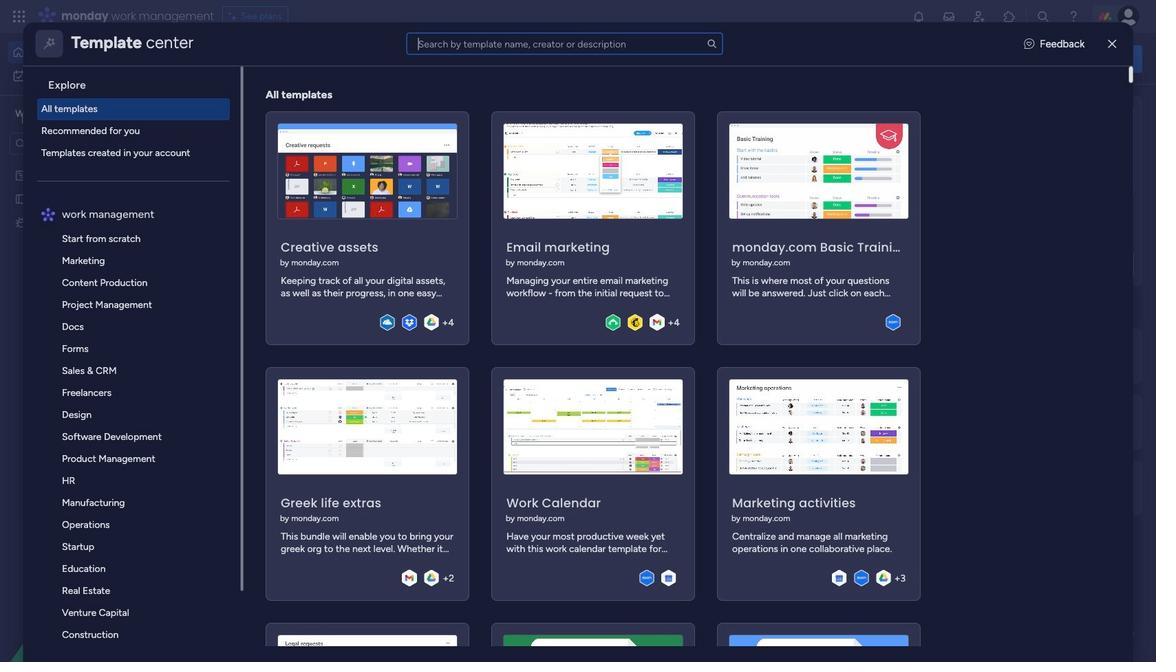 Task type: vqa. For each thing, say whether or not it's contained in the screenshot.
Invite members icon
yes



Task type: describe. For each thing, give the bounding box(es) containing it.
add to favorites image
[[865, 252, 879, 265]]

0 horizontal spatial lottie animation element
[[0, 524, 175, 663]]

workspace selection element
[[13, 106, 109, 124]]

search everything image
[[1036, 10, 1050, 23]]

quick search results list box
[[213, 129, 903, 311]]

component image for second public board icon from the right
[[457, 273, 470, 285]]

lottie animation image for lottie animation element to the top
[[547, 33, 933, 85]]

0 vertical spatial lottie animation element
[[547, 33, 933, 85]]

close image
[[1108, 39, 1116, 49]]

notifications image
[[912, 10, 925, 23]]

1 public board image from the left
[[457, 251, 472, 266]]

contact sales element
[[936, 461, 1142, 516]]

component image for first public board icon from the right
[[684, 273, 697, 285]]

0 horizontal spatial public board image
[[14, 192, 28, 205]]

1 horizontal spatial v2 user feedback image
[[1024, 36, 1034, 51]]

close recently visited image
[[213, 112, 229, 129]]

help center element
[[936, 395, 1142, 450]]

monday marketplace image
[[1003, 10, 1016, 23]]

workspace image
[[13, 107, 27, 122]]

see plans image
[[228, 9, 241, 24]]



Task type: locate. For each thing, give the bounding box(es) containing it.
Search by template name, creator or description search field
[[406, 33, 723, 55]]

Search in workspace field
[[29, 136, 115, 152]]

v2 user feedback image left v2 bolt switch icon
[[1024, 36, 1034, 51]]

1 vertical spatial lottie animation image
[[0, 524, 175, 663]]

update feed image
[[942, 10, 956, 23]]

lottie animation image
[[547, 33, 933, 85], [0, 524, 175, 663]]

bob builder image
[[1117, 6, 1139, 28]]

public board image
[[14, 192, 28, 205], [230, 251, 245, 266]]

0 vertical spatial option
[[8, 41, 167, 63]]

1 horizontal spatial public board image
[[684, 251, 700, 266]]

None search field
[[406, 33, 723, 55]]

1 horizontal spatial component image
[[684, 273, 697, 285]]

0 horizontal spatial v2 user feedback image
[[947, 51, 957, 67]]

1 component image from the left
[[457, 273, 470, 285]]

1 horizontal spatial lottie animation image
[[547, 33, 933, 85]]

1 vertical spatial option
[[8, 65, 167, 87]]

lottie animation element
[[547, 33, 933, 85], [0, 524, 175, 663]]

2 component image from the left
[[684, 273, 697, 285]]

search image
[[707, 38, 718, 49]]

heading
[[37, 66, 241, 98]]

1 horizontal spatial component image
[[278, 436, 290, 448]]

component image
[[230, 273, 242, 285], [278, 436, 290, 448]]

v2 user feedback image down 'update feed' icon
[[947, 51, 957, 67]]

1 horizontal spatial public board image
[[230, 251, 245, 266]]

0 vertical spatial public board image
[[14, 192, 28, 205]]

work management templates element
[[37, 228, 241, 663]]

option
[[8, 41, 167, 63], [8, 65, 167, 87], [0, 163, 175, 165]]

invite members image
[[972, 10, 986, 23]]

select product image
[[12, 10, 26, 23]]

0 horizontal spatial public board image
[[457, 251, 472, 266]]

getting started element
[[936, 329, 1142, 384]]

2 public board image from the left
[[684, 251, 700, 266]]

0 horizontal spatial lottie animation image
[[0, 524, 175, 663]]

lottie animation image for lottie animation element to the left
[[0, 524, 175, 663]]

explore element
[[37, 98, 241, 164]]

0 horizontal spatial component image
[[457, 273, 470, 285]]

workspace image
[[235, 415, 268, 448]]

v2 user feedback image
[[1024, 36, 1034, 51], [947, 51, 957, 67]]

1 vertical spatial component image
[[278, 436, 290, 448]]

1 vertical spatial lottie animation element
[[0, 524, 175, 663]]

component image
[[457, 273, 470, 285], [684, 273, 697, 285]]

templates image image
[[948, 104, 1130, 199]]

0 horizontal spatial component image
[[230, 273, 242, 285]]

list box
[[29, 66, 243, 663], [0, 161, 175, 419]]

0 vertical spatial component image
[[230, 273, 242, 285]]

1 horizontal spatial lottie animation element
[[547, 33, 933, 85]]

v2 bolt switch image
[[1054, 51, 1062, 66]]

1 vertical spatial public board image
[[230, 251, 245, 266]]

0 vertical spatial lottie animation image
[[547, 33, 933, 85]]

2 vertical spatial option
[[0, 163, 175, 165]]

help image
[[1067, 10, 1080, 23]]

public board image
[[457, 251, 472, 266], [684, 251, 700, 266]]



